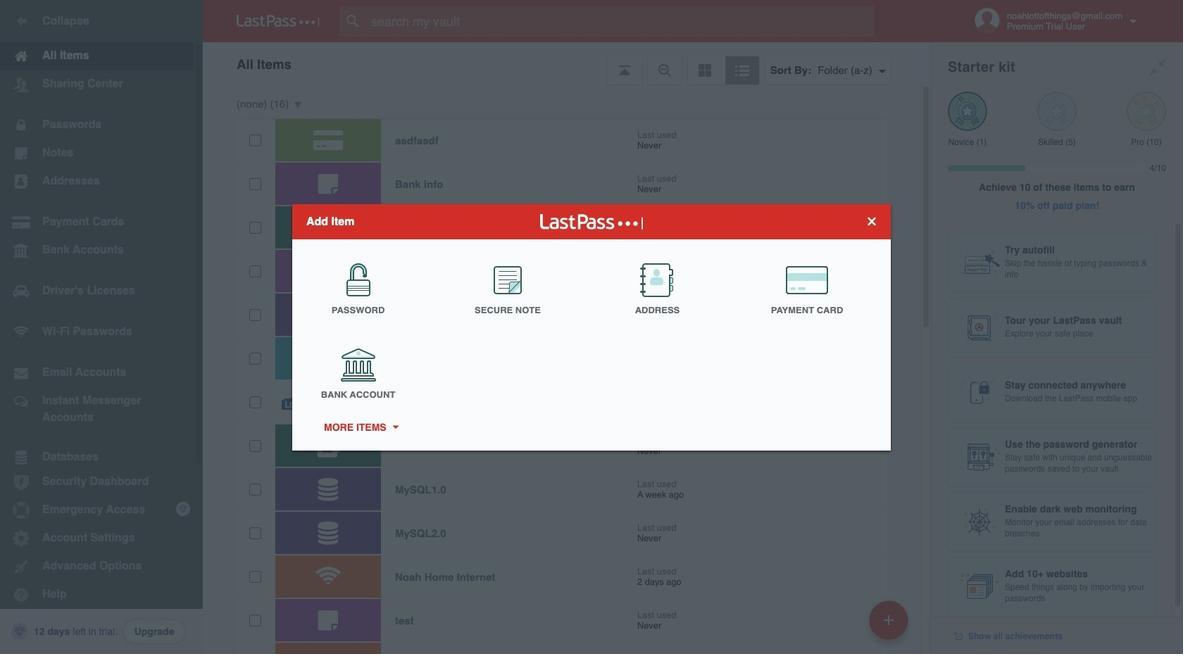 Task type: describe. For each thing, give the bounding box(es) containing it.
main navigation navigation
[[0, 0, 203, 654]]

new item navigation
[[864, 597, 917, 654]]

Search search field
[[339, 6, 902, 37]]

caret right image
[[390, 425, 400, 429]]

lastpass image
[[237, 15, 320, 27]]



Task type: vqa. For each thing, say whether or not it's contained in the screenshot.
New item element
no



Task type: locate. For each thing, give the bounding box(es) containing it.
search my vault text field
[[339, 6, 902, 37]]

dialog
[[292, 204, 891, 450]]

new item image
[[884, 615, 894, 625]]

vault options navigation
[[203, 42, 931, 85]]



